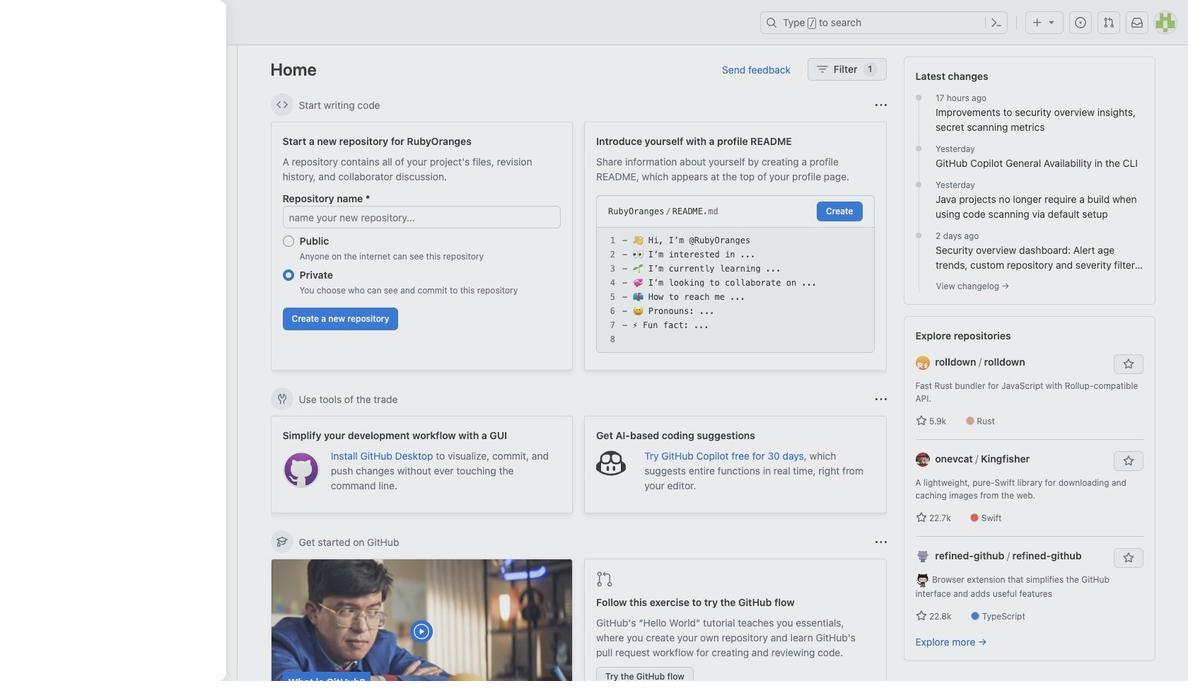 Task type: locate. For each thing, give the bounding box(es) containing it.
0 vertical spatial dot fill image
[[913, 92, 925, 103]]

1 vertical spatial dot fill image
[[913, 179, 925, 190]]

2 dot fill image from the top
[[913, 230, 925, 241]]

1 dot fill image from the top
[[913, 143, 925, 154]]

0 vertical spatial dot fill image
[[913, 143, 925, 154]]

0 vertical spatial star image
[[916, 512, 927, 524]]

triangle down image
[[1046, 16, 1058, 28]]

explore repositories navigation
[[904, 316, 1156, 662]]

dot fill image
[[913, 143, 925, 154], [913, 179, 925, 190]]

star image
[[916, 512, 927, 524], [916, 611, 927, 622]]

command palette image
[[991, 17, 1003, 28]]

dot fill image
[[913, 92, 925, 103], [913, 230, 925, 241]]

star image
[[916, 415, 927, 427]]

1 vertical spatial dot fill image
[[913, 230, 925, 241]]

1 vertical spatial star image
[[916, 611, 927, 622]]

plus image
[[1032, 17, 1044, 28]]



Task type: vqa. For each thing, say whether or not it's contained in the screenshot.
first dot fill image
yes



Task type: describe. For each thing, give the bounding box(es) containing it.
1 star image from the top
[[916, 512, 927, 524]]

notifications image
[[1132, 17, 1143, 28]]

explore element
[[904, 57, 1156, 681]]

2 star image from the top
[[916, 611, 927, 622]]

issue opened image
[[1075, 17, 1087, 28]]

1 dot fill image from the top
[[913, 92, 925, 103]]

account element
[[0, 45, 238, 681]]

2 dot fill image from the top
[[913, 179, 925, 190]]

git pull request image
[[1104, 17, 1115, 28]]



